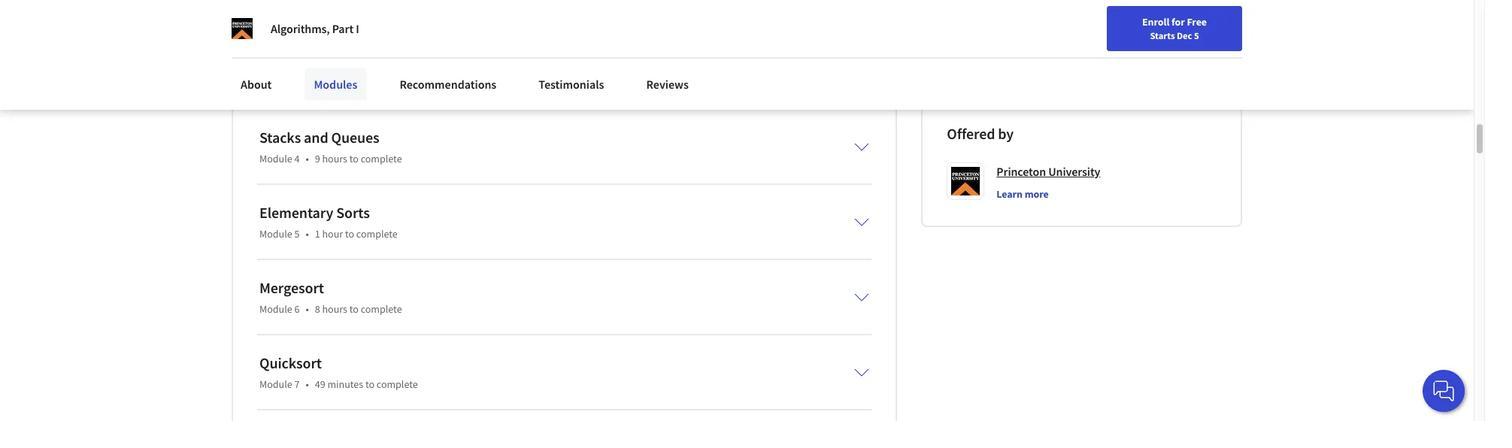 Task type: describe. For each thing, give the bounding box(es) containing it.
english
[[1186, 17, 1222, 32]]

about
[[241, 77, 272, 92]]

algorithms,
[[271, 21, 330, 36]]

i
[[356, 21, 359, 36]]

queues
[[331, 128, 380, 147]]

elementary
[[260, 203, 334, 222]]

enroll for free starts dec 5
[[1143, 15, 1207, 41]]

module inside mergesort module 6 • 8 hours to complete
[[260, 302, 292, 316]]

minutes
[[328, 378, 363, 391]]

to inside mergesort module 6 • 8 hours to complete
[[350, 302, 359, 316]]

5 inside enroll for free starts dec 5
[[1195, 29, 1200, 41]]

0 vertical spatial princeton university
[[994, 53, 1083, 67]]

6
[[294, 302, 300, 316]]

1 vertical spatial princeton
[[997, 164, 1047, 179]]

complete inside stacks and queues module 4 • 9 hours to complete
[[361, 152, 402, 166]]

complete inside mergesort module 6 • 8 hours to complete
[[361, 302, 402, 316]]

0 vertical spatial university
[[1039, 53, 1083, 67]]

4
[[294, 152, 300, 166]]

1 vertical spatial princeton university
[[997, 164, 1101, 179]]

1 vertical spatial university
[[1049, 164, 1101, 179]]

learn more
[[997, 187, 1049, 201]]

free
[[1187, 15, 1207, 29]]

princeton university image
[[232, 18, 253, 39]]

by
[[999, 124, 1014, 143]]

stacks
[[260, 128, 301, 147]]

• inside mergesort module 6 • 8 hours to complete
[[306, 302, 309, 316]]

hour
[[322, 227, 343, 241]]

to inside the elementary sorts module 5 • 1 hour to complete
[[345, 227, 354, 241]]

• inside quicksort module 7 • 49 minutes to complete
[[306, 378, 309, 391]]

hours inside mergesort module 6 • 8 hours to complete
[[322, 302, 348, 316]]

• inside stacks and queues module 4 • 9 hours to complete
[[306, 152, 309, 166]]

stacks and queues module 4 • 9 hours to complete
[[260, 128, 402, 166]]

offered by
[[947, 124, 1014, 143]]

more
[[1025, 187, 1049, 201]]

and
[[304, 128, 328, 147]]

enroll
[[1143, 15, 1170, 29]]

robert sedgewick image
[[950, 37, 983, 70]]

sorts
[[336, 203, 370, 222]]

for
[[1172, 15, 1185, 29]]

learners
[[1097, 1, 1133, 14]]

starts
[[1151, 29, 1175, 41]]

9
[[315, 152, 320, 166]]

chat with us image
[[1432, 379, 1456, 403]]



Task type: vqa. For each thing, say whether or not it's contained in the screenshot.
THE UNIVERSITIES,
no



Task type: locate. For each thing, give the bounding box(es) containing it.
1 hours from the top
[[322, 152, 348, 166]]

quicksort
[[260, 354, 322, 372]]

princeton university link
[[997, 162, 1101, 181]]

recommendations link
[[391, 68, 506, 101]]

to right hour
[[345, 227, 354, 241]]

shopping cart: 1 item image
[[1123, 11, 1151, 35]]

princeton university up "more"
[[997, 164, 1101, 179]]

find
[[1013, 17, 1033, 31]]

5 left 1
[[294, 227, 300, 241]]

module inside stacks and queues module 4 • 9 hours to complete
[[260, 152, 292, 166]]

career
[[1079, 17, 1108, 31]]

hours inside stacks and queues module 4 • 9 hours to complete
[[322, 152, 348, 166]]

• left the '8'
[[306, 302, 309, 316]]

module inside the elementary sorts module 5 • 1 hour to complete
[[260, 227, 292, 241]]

8
[[315, 302, 320, 316]]

None search field
[[214, 9, 576, 39]]

hours
[[322, 152, 348, 166], [322, 302, 348, 316]]

• left 9
[[306, 152, 309, 166]]

module
[[260, 152, 292, 166], [260, 227, 292, 241], [260, 302, 292, 316], [260, 378, 292, 391]]

mergesort
[[260, 278, 324, 297]]

1 horizontal spatial 5
[[1195, 29, 1200, 41]]

about link
[[232, 68, 281, 101]]

mergesort module 6 • 8 hours to complete
[[260, 278, 402, 316]]

1,580,092
[[1053, 1, 1095, 14]]

testimonials link
[[530, 68, 613, 101]]

elementary sorts module 5 • 1 hour to complete
[[260, 203, 398, 241]]

complete down sorts
[[356, 227, 398, 241]]

quicksort module 7 • 49 minutes to complete
[[260, 354, 418, 391]]

princeton
[[994, 53, 1037, 67], [997, 164, 1047, 179]]

dec
[[1177, 29, 1193, 41]]

hours right 9
[[322, 152, 348, 166]]

to right the '8'
[[350, 302, 359, 316]]

0 vertical spatial princeton
[[994, 53, 1037, 67]]

5 inside the elementary sorts module 5 • 1 hour to complete
[[294, 227, 300, 241]]

•
[[306, 152, 309, 166], [306, 227, 309, 241], [306, 302, 309, 316], [306, 378, 309, 391]]

find your new career
[[1013, 17, 1108, 31]]

university down find your new career link
[[1039, 53, 1083, 67]]

2 • from the top
[[306, 227, 309, 241]]

7
[[294, 378, 300, 391]]

complete down queues
[[361, 152, 402, 166]]

2 module from the top
[[260, 227, 292, 241]]

modules
[[314, 77, 358, 92]]

module inside quicksort module 7 • 49 minutes to complete
[[260, 378, 292, 391]]

complete right the '8'
[[361, 302, 402, 316]]

learn more button
[[997, 187, 1049, 202]]

module down elementary
[[260, 227, 292, 241]]

to inside quicksort module 7 • 49 minutes to complete
[[366, 378, 375, 391]]

your
[[1035, 17, 1055, 31]]

• left 1
[[306, 227, 309, 241]]

princeton university
[[994, 53, 1083, 67], [997, 164, 1101, 179]]

princeton up learn more at top
[[997, 164, 1047, 179]]

recommendations
[[400, 77, 497, 92]]

module left 7
[[260, 378, 292, 391]]

• right 7
[[306, 378, 309, 391]]

4 module from the top
[[260, 378, 292, 391]]

module left 4
[[260, 152, 292, 166]]

49
[[315, 378, 325, 391]]

offered
[[947, 124, 996, 143]]

1 • from the top
[[306, 152, 309, 166]]

learn
[[997, 187, 1023, 201]]

algorithms, part i
[[271, 21, 359, 36]]

2 hours from the top
[[322, 302, 348, 316]]

complete inside the elementary sorts module 5 • 1 hour to complete
[[356, 227, 398, 241]]

to
[[350, 152, 359, 166], [345, 227, 354, 241], [350, 302, 359, 316], [366, 378, 375, 391]]

to right minutes
[[366, 378, 375, 391]]

english button
[[1159, 0, 1250, 49]]

university up "more"
[[1049, 164, 1101, 179]]

0 horizontal spatial 5
[[294, 227, 300, 241]]

modules link
[[305, 68, 367, 101]]

1 vertical spatial 5
[[294, 227, 300, 241]]

5 right the dec
[[1195, 29, 1200, 41]]

3 module from the top
[[260, 302, 292, 316]]

1 module from the top
[[260, 152, 292, 166]]

1 vertical spatial hours
[[322, 302, 348, 316]]

princeton university down the your
[[994, 53, 1083, 67]]

complete inside quicksort module 7 • 49 minutes to complete
[[377, 378, 418, 391]]

4 • from the top
[[306, 378, 309, 391]]

complete
[[361, 152, 402, 166], [356, 227, 398, 241], [361, 302, 402, 316], [377, 378, 418, 391]]

new
[[1057, 17, 1077, 31]]

reviews link
[[638, 68, 698, 101]]

3 • from the top
[[306, 302, 309, 316]]

• inside the elementary sorts module 5 • 1 hour to complete
[[306, 227, 309, 241]]

0 vertical spatial 5
[[1195, 29, 1200, 41]]

0 vertical spatial hours
[[322, 152, 348, 166]]

hours right the '8'
[[322, 302, 348, 316]]

part
[[332, 21, 354, 36]]

testimonials
[[539, 77, 604, 92]]

complete right minutes
[[377, 378, 418, 391]]

to inside stacks and queues module 4 • 9 hours to complete
[[350, 152, 359, 166]]

to down queues
[[350, 152, 359, 166]]

university
[[1039, 53, 1083, 67], [1049, 164, 1101, 179]]

module left 6
[[260, 302, 292, 316]]

find your new career link
[[1006, 15, 1115, 34]]

1,580,092 learners
[[1053, 1, 1133, 14]]

1
[[315, 227, 320, 241]]

princeton down "find"
[[994, 53, 1037, 67]]

reviews
[[647, 77, 689, 92]]

5
[[1195, 29, 1200, 41], [294, 227, 300, 241]]



